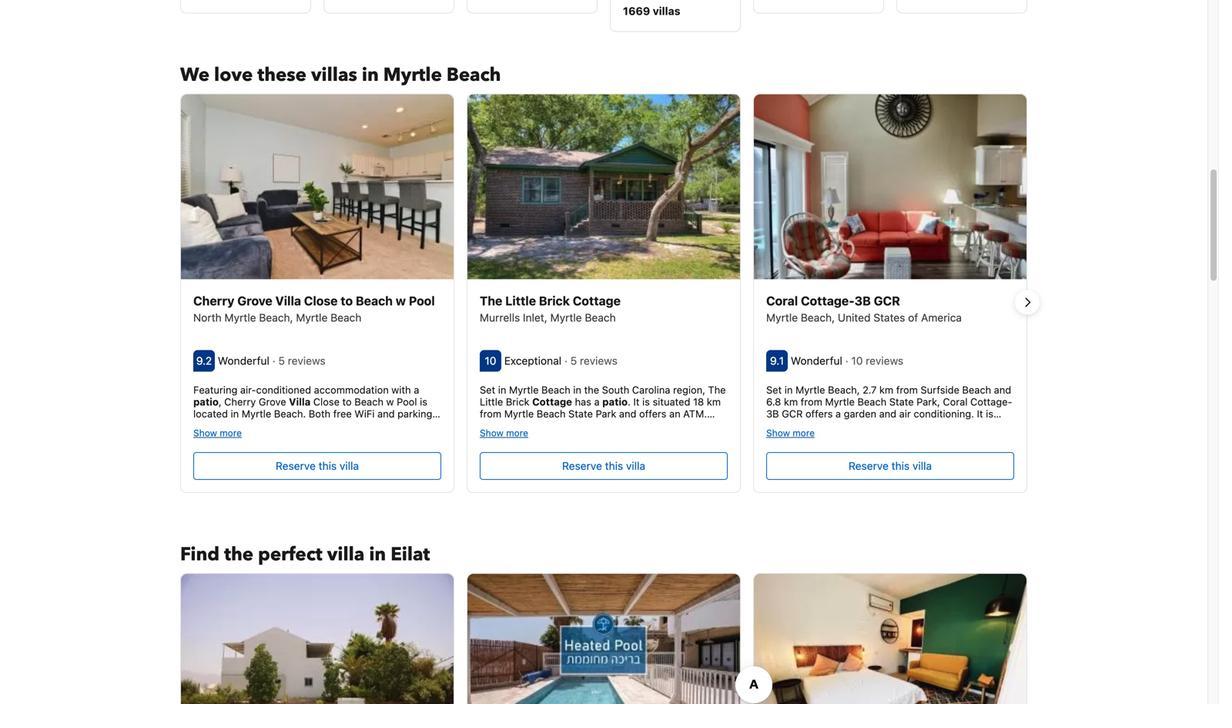 Task type: vqa. For each thing, say whether or not it's contained in the screenshot.
rightmost Coral
yes



Task type: locate. For each thing, give the bounding box(es) containing it.
cherry
[[193, 293, 234, 308], [224, 396, 256, 407], [235, 444, 266, 455]]

1 horizontal spatial little
[[505, 293, 536, 308]]

rated wonderful element for cottage-
[[791, 354, 845, 367]]

beach, left "2.7"
[[828, 384, 860, 395]]

from 5 reviews element for cottage
[[565, 354, 621, 367]]

accommodation
[[314, 384, 389, 395]]

2 more from the left
[[506, 428, 528, 438]]

2 10 from the left
[[851, 354, 863, 367]]

2 horizontal spatial reserve
[[849, 460, 889, 472]]

this down free of charge. the property is non-smoking and is set 1.8 km from cherry grove beach.
[[319, 460, 337, 472]]

beach. up at
[[274, 408, 306, 419]]

of inside free of charge. the property is non-smoking and is set 1.8 km from cherry grove beach.
[[410, 420, 419, 431]]

2 wonderful from the left
[[791, 354, 843, 367]]

reserve
[[276, 460, 316, 472], [562, 460, 602, 472], [849, 460, 889, 472]]

reserve inside cherry grove villa close to beach w pool "section"
[[276, 460, 316, 472]]

reserve inside coral cottage-3b gcr section
[[849, 460, 889, 472]]

1 vertical spatial 3b
[[766, 408, 779, 419]]

is down carolina
[[642, 396, 650, 407]]

has
[[575, 396, 592, 407], [797, 456, 813, 467]]

north
[[193, 311, 222, 324]]

3b down the 6.8
[[766, 408, 779, 419]]

1669
[[623, 4, 650, 17]]

1 vertical spatial villa
[[289, 396, 311, 407]]

a
[[414, 384, 419, 395], [594, 396, 600, 407], [836, 408, 841, 419], [816, 456, 822, 467]]

city
[[894, 420, 912, 431], [517, 432, 535, 443]]

1 10 from the left
[[485, 354, 496, 367]]

2 reserve this villa from the left
[[562, 460, 646, 472]]

little up free
[[480, 396, 503, 407]]

brick down exceptional on the bottom left of page
[[506, 396, 530, 407]]

1 vertical spatial coral
[[943, 396, 968, 407]]

reviews up the featuring air-conditioned accommodation with a patio , cherry grove villa
[[288, 354, 326, 367]]

brick inside set in myrtle beach in the south carolina region, the little brick
[[506, 396, 530, 407]]

garden down free
[[480, 432, 514, 443]]

km right 18
[[707, 396, 721, 407]]

cherry inside cherry grove villa close to beach w pool north myrtle beach, myrtle beach
[[193, 293, 234, 308]]

free inside free of charge. the property is non-smoking and is set 1.8 km from cherry grove beach.
[[389, 420, 407, 431]]

show for the
[[480, 428, 504, 438]]

3 reserve from the left
[[849, 460, 889, 472]]

reserve this villa link
[[193, 452, 441, 480], [480, 452, 728, 480], [766, 452, 1014, 480]]

atm.
[[683, 408, 707, 419]]

5 inside the little brick cottage section
[[571, 354, 577, 367]]

show more button inside cherry grove villa close to beach w pool "section"
[[193, 427, 242, 438]]

1 horizontal spatial has
[[797, 456, 813, 467]]

and down conditioning.
[[936, 420, 953, 431]]

1 horizontal spatial reserve this villa
[[562, 460, 646, 472]]

1 vertical spatial non-
[[902, 444, 924, 455]]

coral inside coral cottage-3b gcr myrtle beach, united states of america
[[766, 293, 798, 308]]

0 vertical spatial 3b
[[855, 293, 871, 308]]

show more button
[[193, 427, 242, 438], [480, 427, 528, 438], [766, 427, 815, 438]]

1669 villas link
[[610, 0, 741, 32]]

city down air
[[894, 420, 912, 431]]

set in myrtle beach in the south carolina region, the little brick
[[480, 384, 726, 407]]

reserve this villa link inside coral cottage-3b gcr section
[[766, 452, 1014, 480]]

the right region,
[[708, 384, 726, 395]]

1 horizontal spatial 10
[[851, 354, 863, 367]]

is up the parking
[[420, 396, 427, 407]]

cottage- up conditioning.
[[971, 396, 1013, 407]]

1 vertical spatial grove
[[259, 396, 286, 407]]

3 show from the left
[[766, 428, 790, 438]]

and left set
[[369, 432, 386, 443]]

0 vertical spatial villas
[[653, 4, 681, 17]]

villa inside cherry grove villa close to beach w pool north myrtle beach, myrtle beach
[[275, 293, 301, 308]]

exceptional
[[504, 354, 562, 367]]

beach,
[[259, 311, 293, 324], [801, 311, 835, 324], [828, 384, 860, 395]]

garden up space.
[[857, 420, 891, 431]]

and down atm.
[[695, 420, 712, 431]]

the little brick cottage link
[[480, 291, 728, 310]]

0 vertical spatial smoking
[[327, 432, 366, 443]]

storage
[[807, 432, 842, 443]]

0 horizontal spatial reviews
[[288, 354, 326, 367]]

0 vertical spatial state
[[889, 396, 914, 407]]

the inside free of charge. the property is non-smoking and is set 1.8 km from cherry grove beach.
[[231, 432, 249, 443]]

inlet,
[[523, 311, 547, 324]]

6.8
[[766, 396, 781, 407]]

1 horizontal spatial it
[[977, 408, 983, 419]]

show more down the 6.8
[[766, 428, 815, 438]]

available for brick
[[536, 420, 577, 431]]

this for w
[[319, 460, 337, 472]]

1 horizontal spatial 3b
[[855, 293, 871, 308]]

site
[[210, 420, 226, 431]]

this
[[319, 460, 337, 472], [605, 460, 623, 472], [892, 460, 910, 472]]

brick up inlet,
[[539, 293, 570, 308]]

1 show from the left
[[193, 428, 217, 438]]

show more left 8.8
[[480, 428, 528, 438]]

3 show more button from the left
[[766, 427, 815, 438]]

space.
[[845, 432, 876, 443]]

more inside the little brick cottage section
[[506, 428, 528, 438]]

3 show more from the left
[[766, 428, 815, 438]]

1 horizontal spatial more
[[506, 428, 528, 438]]

patio down south
[[602, 396, 628, 407]]

city left 8.8
[[517, 432, 535, 443]]

0 horizontal spatial of
[[410, 420, 419, 431]]

2 horizontal spatial reserve this villa link
[[766, 452, 1014, 480]]

free right both
[[333, 408, 352, 419]]

it right the . at right bottom
[[633, 396, 640, 407]]

1 horizontal spatial rated wonderful element
[[791, 354, 845, 367]]

patio inside the featuring air-conditioned accommodation with a patio , cherry grove villa
[[193, 396, 219, 407]]

rated wonderful element right the 9.1
[[791, 354, 845, 367]]

close inside cherry grove villa close to beach w pool north myrtle beach, myrtle beach
[[304, 293, 338, 308]]

garden
[[857, 420, 891, 431], [480, 432, 514, 443]]

from 5 reviews element up set in myrtle beach in the south carolina region, the little brick
[[565, 354, 621, 367]]

1 vertical spatial to
[[342, 396, 352, 407]]

pool inside close to beach w pool is located in myrtle beach. both free wifi and parking on-site are available at the
[[397, 396, 417, 407]]

villa inside coral cottage-3b gcr section
[[913, 460, 932, 472]]

1 vertical spatial w
[[386, 396, 394, 407]]

1 horizontal spatial this
[[605, 460, 623, 472]]

to
[[341, 293, 353, 308], [342, 396, 352, 407]]

property
[[652, 420, 692, 431], [252, 432, 292, 443]]

reviews up "2.7"
[[866, 354, 904, 367]]

1 5 from the left
[[278, 354, 285, 367]]

from 5 reviews element
[[272, 354, 328, 367], [565, 354, 621, 367]]

1 patio from the left
[[193, 396, 219, 407]]

1 reserve this villa link from the left
[[193, 452, 441, 480]]

wifi down conditioning.
[[941, 432, 961, 443]]

2 horizontal spatial wifi
[[941, 432, 961, 443]]

1 horizontal spatial free
[[389, 420, 407, 431]]

offers up 8
[[806, 408, 833, 419]]

reserve this villa
[[276, 460, 359, 472], [562, 460, 646, 472], [849, 460, 932, 472]]

1 horizontal spatial villas
[[653, 4, 681, 17]]

0 horizontal spatial gcr
[[782, 408, 803, 419]]

1 vertical spatial cottage
[[532, 396, 572, 407]]

w inside cherry grove villa close to beach w pool north myrtle beach, myrtle beach
[[396, 293, 406, 308]]

show for coral
[[766, 428, 790, 438]]

villa
[[275, 293, 301, 308], [289, 396, 311, 407]]

wonderful right the 9.1
[[791, 354, 843, 367]]

1 available from the left
[[247, 420, 287, 431]]

1 this from the left
[[319, 460, 337, 472]]

is inside set in myrtle beach, 2.7 km from surfside beach and 6.8 km from myrtle beach state park, coral cottage- 3b gcr offers a garden and air conditioning. it is situated 8 km from garden city pier and offers luggage storage space. offering free wifi throughout the property, the non-smoking has a hot tub.
[[986, 408, 994, 419]]

wonderful up air-
[[218, 354, 269, 367]]

the little brick cottage section
[[467, 93, 741, 493]]

pool
[[409, 293, 435, 308], [397, 396, 417, 407]]

is
[[420, 396, 427, 407], [642, 396, 650, 407], [986, 408, 994, 419], [526, 420, 534, 431], [295, 432, 302, 443], [389, 432, 397, 443], [559, 432, 566, 443]]

1 show more button from the left
[[193, 427, 242, 438]]

this down away.
[[605, 460, 623, 472]]

0 vertical spatial w
[[396, 293, 406, 308]]

reviews up south
[[580, 354, 618, 367]]

1 reserve this villa from the left
[[276, 460, 359, 472]]

a left garden
[[836, 408, 841, 419]]

scored 10 element
[[480, 350, 501, 371]]

2 show more button from the left
[[480, 427, 528, 438]]

property inside . it is situated 18 km from myrtle beach state park and offers an atm. free wifi is available throughout the property and garden city pier is 8.8 km away.
[[652, 420, 692, 431]]

1 vertical spatial it
[[977, 408, 983, 419]]

the inside close to beach w pool is located in myrtle beach. both free wifi and parking on-site are available at the
[[302, 420, 317, 431]]

reserve for beach,
[[849, 460, 889, 472]]

3 reviews from the left
[[866, 354, 904, 367]]

villa
[[340, 460, 359, 472], [626, 460, 646, 472], [913, 460, 932, 472], [327, 542, 365, 567]]

0 vertical spatial brick
[[539, 293, 570, 308]]

more inside cherry grove villa close to beach w pool "section"
[[220, 428, 242, 438]]

state down cottage has a patio
[[569, 408, 593, 419]]

1 reviews from the left
[[288, 354, 326, 367]]

5 right rated exceptional element
[[571, 354, 577, 367]]

1 from 5 reviews element from the left
[[272, 354, 328, 367]]

1 horizontal spatial from 5 reviews element
[[565, 354, 621, 367]]

0 vertical spatial it
[[633, 396, 640, 407]]

9.1 wonderful 10 reviews
[[770, 354, 907, 367]]

2 horizontal spatial the
[[708, 384, 726, 395]]

free up set
[[389, 420, 407, 431]]

1 horizontal spatial garden
[[857, 420, 891, 431]]

surfside
[[921, 384, 960, 395]]

reviews inside cherry grove villa close to beach w pool "section"
[[288, 354, 326, 367]]

villas right the 1669
[[653, 4, 681, 17]]

coral up conditioning.
[[943, 396, 968, 407]]

beach. inside close to beach w pool is located in myrtle beach. both free wifi and parking on-site are available at the
[[274, 408, 306, 419]]

it
[[633, 396, 640, 407], [977, 408, 983, 419]]

show right 1.8
[[480, 428, 504, 438]]

reserve inside the little brick cottage section
[[562, 460, 602, 472]]

reserve for inlet,
[[562, 460, 602, 472]]

show more for coral
[[766, 428, 815, 438]]

this inside coral cottage-3b gcr section
[[892, 460, 910, 472]]

1 reserve from the left
[[276, 460, 316, 472]]

0 horizontal spatial 10
[[485, 354, 496, 367]]

1 vertical spatial cottage-
[[971, 396, 1013, 407]]

available inside . it is situated 18 km from myrtle beach state park and offers an atm. free wifi is available throughout the property and garden city pier is 8.8 km away.
[[536, 420, 577, 431]]

cottage- up united
[[801, 293, 855, 308]]

0 horizontal spatial wifi
[[355, 408, 375, 419]]

2 vertical spatial the
[[231, 432, 249, 443]]

find
[[180, 542, 220, 567]]

1 horizontal spatial state
[[889, 396, 914, 407]]

smoking down both
[[327, 432, 366, 443]]

from up free
[[480, 408, 502, 419]]

villa down free of charge. the property is non-smoking and is set 1.8 km from cherry grove beach.
[[340, 460, 359, 472]]

air-
[[240, 384, 256, 395]]

1 vertical spatial brick
[[506, 396, 530, 407]]

show more for cherry
[[193, 428, 242, 438]]

available up 8.8
[[536, 420, 577, 431]]

reserve this villa link for myrtle
[[480, 452, 728, 480]]

wonderful inside coral cottage-3b gcr section
[[791, 354, 843, 367]]

gcr up states on the right of the page
[[874, 293, 900, 308]]

1 horizontal spatial 5
[[571, 354, 577, 367]]

1 horizontal spatial available
[[536, 420, 577, 431]]

little
[[505, 293, 536, 308], [480, 396, 503, 407]]

0 horizontal spatial available
[[247, 420, 287, 431]]

villa down conditioned
[[289, 396, 311, 407]]

villas
[[653, 4, 681, 17], [311, 62, 357, 88]]

2 5 from the left
[[571, 354, 577, 367]]

the inside the little brick cottage murrells inlet, myrtle beach
[[480, 293, 502, 308]]

0 vertical spatial throughout
[[580, 420, 632, 431]]

reserve this villa link down offering
[[766, 452, 1014, 480]]

reserve down property,
[[849, 460, 889, 472]]

beach, left united
[[801, 311, 835, 324]]

0 vertical spatial pool
[[409, 293, 435, 308]]

1.8
[[417, 432, 430, 443]]

show more inside cherry grove villa close to beach w pool "section"
[[193, 428, 242, 438]]

show more button inside coral cottage-3b gcr section
[[766, 427, 815, 438]]

0 horizontal spatial wonderful
[[218, 354, 269, 367]]

the right at
[[302, 420, 317, 431]]

show for cherry
[[193, 428, 217, 438]]

this down offering
[[892, 460, 910, 472]]

reserve this villa inside cherry grove villa close to beach w pool "section"
[[276, 460, 359, 472]]

1 vertical spatial gcr
[[782, 408, 803, 419]]

2 horizontal spatial offers
[[956, 420, 983, 431]]

villa inside the little brick cottage section
[[626, 460, 646, 472]]

0 horizontal spatial the
[[231, 432, 249, 443]]

available left at
[[247, 420, 287, 431]]

1 horizontal spatial gcr
[[874, 293, 900, 308]]

is inside close to beach w pool is located in myrtle beach. both free wifi and parking on-site are available at the
[[420, 396, 427, 407]]

wifi right free
[[503, 420, 523, 431]]

0 vertical spatial coral
[[766, 293, 798, 308]]

from inside free of charge. the property is non-smoking and is set 1.8 km from cherry grove beach.
[[210, 444, 232, 455]]

2 horizontal spatial this
[[892, 460, 910, 472]]

reserve this villa down away.
[[562, 460, 646, 472]]

the
[[480, 293, 502, 308], [708, 384, 726, 395], [231, 432, 249, 443]]

5 up conditioned
[[278, 354, 285, 367]]

wonderful inside cherry grove villa close to beach w pool "section"
[[218, 354, 269, 367]]

close to beach w pool is located in myrtle beach. both free wifi and parking on-site are available at the
[[193, 396, 432, 431]]

the up cottage has a patio
[[584, 384, 599, 395]]

2 horizontal spatial show more button
[[766, 427, 815, 438]]

w
[[396, 293, 406, 308], [386, 396, 394, 407]]

show more button inside the little brick cottage section
[[480, 427, 528, 438]]

1 horizontal spatial of
[[908, 311, 918, 324]]

non- down offering
[[902, 444, 924, 455]]

of right states on the right of the page
[[908, 311, 918, 324]]

show inside coral cottage-3b gcr section
[[766, 428, 790, 438]]

the down offering
[[884, 444, 899, 455]]

scored 9.1 element
[[766, 350, 788, 371]]

wonderful for cottage-
[[791, 354, 843, 367]]

1 horizontal spatial wifi
[[503, 420, 523, 431]]

show more button for the
[[480, 427, 528, 438]]

on-
[[193, 420, 210, 431]]

3 more from the left
[[793, 428, 815, 438]]

0 horizontal spatial this
[[319, 460, 337, 472]]

1 set from the left
[[480, 384, 495, 395]]

3 reserve this villa from the left
[[849, 460, 932, 472]]

this for myrtle
[[605, 460, 623, 472]]

show more button for cherry
[[193, 427, 242, 438]]

3 reserve this villa link from the left
[[766, 452, 1014, 480]]

beach, inside coral cottage-3b gcr myrtle beach, united states of america
[[801, 311, 835, 324]]

1 horizontal spatial set
[[766, 384, 782, 395]]

parking
[[398, 408, 432, 419]]

grove up 9.2 wonderful 5 reviews
[[237, 293, 272, 308]]

0 horizontal spatial rated wonderful element
[[218, 354, 272, 367]]

2 reserve from the left
[[562, 460, 602, 472]]

coral
[[766, 293, 798, 308], [943, 396, 968, 407]]

2 horizontal spatial show more
[[766, 428, 815, 438]]

1 show more from the left
[[193, 428, 242, 438]]

3b up united
[[855, 293, 871, 308]]

little up inlet,
[[505, 293, 536, 308]]

10 left exceptional on the bottom left of page
[[485, 354, 496, 367]]

0 horizontal spatial state
[[569, 408, 593, 419]]

pier
[[915, 420, 933, 431], [538, 432, 556, 443]]

0 horizontal spatial show more
[[193, 428, 242, 438]]

0 vertical spatial non-
[[305, 432, 327, 443]]

is right free
[[526, 420, 534, 431]]

offers down conditioning.
[[956, 420, 983, 431]]

5 inside cherry grove villa close to beach w pool "section"
[[278, 354, 285, 367]]

9.1
[[770, 354, 784, 367]]

reserve this villa inside the little brick cottage section
[[562, 460, 646, 472]]

scored 9.2 element
[[193, 350, 215, 371]]

cherry up north at top left
[[193, 293, 234, 308]]

free down conditioning.
[[919, 432, 938, 443]]

set inside set in myrtle beach in the south carolina region, the little brick
[[480, 384, 495, 395]]

0 horizontal spatial patio
[[193, 396, 219, 407]]

reserve this villa link inside cherry grove villa close to beach w pool "section"
[[193, 452, 441, 480]]

2 set from the left
[[766, 384, 782, 395]]

show more inside the little brick cottage section
[[480, 428, 528, 438]]

cottage-
[[801, 293, 855, 308], [971, 396, 1013, 407]]

more for little
[[506, 428, 528, 438]]

2 from 5 reviews element from the left
[[565, 354, 621, 367]]

show more button for coral
[[766, 427, 815, 438]]

is right conditioning.
[[986, 408, 994, 419]]

the down carolina
[[634, 420, 649, 431]]

0 vertical spatial cottage
[[573, 293, 621, 308]]

2 vertical spatial grove
[[269, 444, 296, 455]]

0 vertical spatial villa
[[275, 293, 301, 308]]

1 vertical spatial the
[[708, 384, 726, 395]]

0 horizontal spatial little
[[480, 396, 503, 407]]

1 horizontal spatial show more
[[480, 428, 528, 438]]

pier inside . it is situated 18 km from myrtle beach state park and offers an atm. free wifi is available throughout the property and garden city pier is 8.8 km away.
[[538, 432, 556, 443]]

myrtle
[[383, 62, 442, 88], [225, 311, 256, 324], [296, 311, 328, 324], [550, 311, 582, 324], [766, 311, 798, 324], [509, 384, 539, 395], [796, 384, 825, 395], [825, 396, 855, 407], [242, 408, 271, 419], [504, 408, 534, 419]]

reserve this villa for w
[[276, 460, 359, 472]]

villa down offering
[[913, 460, 932, 472]]

throughout
[[580, 420, 632, 431], [766, 444, 818, 455]]

0 horizontal spatial reserve this villa link
[[193, 452, 441, 480]]

1 horizontal spatial cottage
[[573, 293, 621, 308]]

grove down at
[[269, 444, 296, 455]]

set for set in myrtle beach in the south carolina region, the little brick
[[480, 384, 495, 395]]

smoking down conditioning.
[[924, 444, 963, 455]]

the up 'murrells'
[[480, 293, 502, 308]]

1 horizontal spatial throughout
[[766, 444, 818, 455]]

gcr inside coral cottage-3b gcr myrtle beach, united states of america
[[874, 293, 900, 308]]

reviews for myrtle
[[866, 354, 904, 367]]

2 patio from the left
[[602, 396, 628, 407]]

1 horizontal spatial property
[[652, 420, 692, 431]]

10
[[485, 354, 496, 367], [851, 354, 863, 367]]

villa for pool
[[340, 460, 359, 472]]

villa inside the featuring air-conditioned accommodation with a patio , cherry grove villa
[[289, 396, 311, 407]]

offering
[[878, 432, 917, 443]]

available inside close to beach w pool is located in myrtle beach. both free wifi and parking on-site are available at the
[[247, 420, 287, 431]]

0 horizontal spatial reserve
[[276, 460, 316, 472]]

reserve this villa for united
[[849, 460, 932, 472]]

1 horizontal spatial show more button
[[480, 427, 528, 438]]

3 this from the left
[[892, 460, 910, 472]]

0 vertical spatial close
[[304, 293, 338, 308]]

reserve this villa down free of charge. the property is non-smoking and is set 1.8 km from cherry grove beach.
[[276, 460, 359, 472]]

2 rated wonderful element from the left
[[791, 354, 845, 367]]

of
[[908, 311, 918, 324], [410, 420, 419, 431]]

beach, inside set in myrtle beach, 2.7 km from surfside beach and 6.8 km from myrtle beach state park, coral cottage- 3b gcr offers a garden and air conditioning. it is situated 8 km from garden city pier and offers luggage storage space. offering free wifi throughout the property, the non-smoking has a hot tub.
[[828, 384, 860, 395]]

km inside free of charge. the property is non-smoking and is set 1.8 km from cherry grove beach.
[[193, 444, 207, 455]]

situated
[[653, 396, 690, 407], [766, 420, 804, 431]]

united
[[838, 311, 871, 324]]

murrells
[[480, 311, 520, 324]]

0 vertical spatial cherry
[[193, 293, 234, 308]]

0 horizontal spatial from 5 reviews element
[[272, 354, 328, 367]]

region,
[[673, 384, 705, 395]]

rated wonderful element
[[218, 354, 272, 367], [791, 354, 845, 367]]

state up air
[[889, 396, 914, 407]]

set down the scored 10 element
[[480, 384, 495, 395]]

offers inside . it is situated 18 km from myrtle beach state park and offers an atm. free wifi is available throughout the property and garden city pier is 8.8 km away.
[[639, 408, 667, 419]]

1 vertical spatial of
[[410, 420, 419, 431]]

0 horizontal spatial smoking
[[327, 432, 366, 443]]

free inside close to beach w pool is located in myrtle beach. both free wifi and parking on-site are available at the
[[333, 408, 352, 419]]

it inside . it is situated 18 km from myrtle beach state park and offers an atm. free wifi is available throughout the property and garden city pier is 8.8 km away.
[[633, 396, 640, 407]]

1 wonderful from the left
[[218, 354, 269, 367]]

the
[[584, 384, 599, 395], [302, 420, 317, 431], [634, 420, 649, 431], [821, 444, 836, 455], [884, 444, 899, 455], [224, 542, 254, 567]]

villa inside "section"
[[340, 460, 359, 472]]

0 horizontal spatial non-
[[305, 432, 327, 443]]

0 horizontal spatial property
[[252, 432, 292, 443]]

2 reserve this villa link from the left
[[480, 452, 728, 480]]

a right with
[[414, 384, 419, 395]]

1 vertical spatial beach.
[[299, 444, 331, 455]]

gcr
[[874, 293, 900, 308], [782, 408, 803, 419]]

km
[[880, 384, 894, 395], [707, 396, 721, 407], [784, 396, 798, 407], [816, 420, 830, 431], [587, 432, 601, 443], [193, 444, 207, 455]]

km down charge.
[[193, 444, 207, 455]]

0 horizontal spatial offers
[[639, 408, 667, 419]]

2 this from the left
[[605, 460, 623, 472]]

park,
[[917, 396, 940, 407]]

free
[[333, 408, 352, 419], [389, 420, 407, 431], [919, 432, 938, 443]]

0 horizontal spatial reserve this villa
[[276, 460, 359, 472]]

offers left an
[[639, 408, 667, 419]]

2 reviews from the left
[[580, 354, 618, 367]]

from 5 reviews element up conditioned
[[272, 354, 328, 367]]

1669 villas
[[623, 4, 681, 17]]

in
[[362, 62, 379, 88], [498, 384, 506, 395], [573, 384, 582, 395], [785, 384, 793, 395], [231, 408, 239, 419], [369, 542, 386, 567]]

3b
[[855, 293, 871, 308], [766, 408, 779, 419]]

it right conditioning.
[[977, 408, 983, 419]]

states
[[874, 311, 905, 324]]

1 horizontal spatial patio
[[602, 396, 628, 407]]

carolina
[[632, 384, 670, 395]]

the up hot at the bottom right
[[821, 444, 836, 455]]

beach inside close to beach w pool is located in myrtle beach. both free wifi and parking on-site are available at the
[[355, 396, 384, 407]]

non- down close to beach w pool is located in myrtle beach. both free wifi and parking on-site are available at the
[[305, 432, 327, 443]]

cottage inside the little brick cottage murrells inlet, myrtle beach
[[573, 293, 621, 308]]

2 horizontal spatial reserve this villa
[[849, 460, 932, 472]]

myrtle inside . it is situated 18 km from myrtle beach state park and offers an atm. free wifi is available throughout the property and garden city pier is 8.8 km away.
[[504, 408, 534, 419]]

the inside set in myrtle beach in the south carolina region, the little brick
[[708, 384, 726, 395]]

cherry inside the featuring air-conditioned accommodation with a patio , cherry grove villa
[[224, 396, 256, 407]]

brick
[[539, 293, 570, 308], [506, 396, 530, 407]]

grove inside the featuring air-conditioned accommodation with a patio , cherry grove villa
[[259, 396, 286, 407]]

.
[[628, 396, 631, 407]]

reserve down free of charge. the property is non-smoking and is set 1.8 km from cherry grove beach.
[[276, 460, 316, 472]]

set inside set in myrtle beach, 2.7 km from surfside beach and 6.8 km from myrtle beach state park, coral cottage- 3b gcr offers a garden and air conditioning. it is situated 8 km from garden city pier and offers luggage storage space. offering free wifi throughout the property, the non-smoking has a hot tub.
[[766, 384, 782, 395]]

1 horizontal spatial pier
[[915, 420, 933, 431]]

2 available from the left
[[536, 420, 577, 431]]

non-
[[305, 432, 327, 443], [902, 444, 924, 455]]

10 up "2.7"
[[851, 354, 863, 367]]

0 horizontal spatial 3b
[[766, 408, 779, 419]]

coral cottage-3b gcr image
[[754, 94, 1027, 279]]

wifi down accommodation
[[355, 408, 375, 419]]

this inside the little brick cottage section
[[605, 460, 623, 472]]

0 horizontal spatial free
[[333, 408, 352, 419]]

show more button left 8.8
[[480, 427, 528, 438]]

and inside free of charge. the property is non-smoking and is set 1.8 km from cherry grove beach.
[[369, 432, 386, 443]]

cottage
[[573, 293, 621, 308], [532, 396, 572, 407]]

this inside cherry grove villa close to beach w pool "section"
[[319, 460, 337, 472]]

2 show from the left
[[480, 428, 504, 438]]

and
[[994, 384, 1012, 395], [377, 408, 395, 419], [619, 408, 637, 419], [879, 408, 897, 419], [695, 420, 712, 431], [936, 420, 953, 431], [369, 432, 386, 443]]

villa for beach
[[626, 460, 646, 472]]

. it is situated 18 km from myrtle beach state park and offers an atm. free wifi is available throughout the property and garden city pier is 8.8 km away.
[[480, 396, 721, 443]]

1 vertical spatial little
[[480, 396, 503, 407]]

0 vertical spatial grove
[[237, 293, 272, 308]]

throughout down "luggage"
[[766, 444, 818, 455]]

0 horizontal spatial cottage-
[[801, 293, 855, 308]]

wifi inside close to beach w pool is located in myrtle beach. both free wifi and parking on-site are available at the
[[355, 408, 375, 419]]

0 horizontal spatial more
[[220, 428, 242, 438]]

1 rated wonderful element from the left
[[218, 354, 272, 367]]

situated inside set in myrtle beach, 2.7 km from surfside beach and 6.8 km from myrtle beach state park, coral cottage- 3b gcr offers a garden and air conditioning. it is situated 8 km from garden city pier and offers luggage storage space. offering free wifi throughout the property, the non-smoking has a hot tub.
[[766, 420, 804, 431]]

1 vertical spatial smoking
[[924, 444, 963, 455]]

show more inside coral cottage-3b gcr section
[[766, 428, 815, 438]]

and down with
[[377, 408, 395, 419]]

1 more from the left
[[220, 428, 242, 438]]

1 horizontal spatial reviews
[[580, 354, 618, 367]]

1 horizontal spatial the
[[480, 293, 502, 308]]

reviews inside coral cottage-3b gcr section
[[866, 354, 904, 367]]

villa down away.
[[626, 460, 646, 472]]

beach
[[447, 62, 501, 88], [356, 293, 393, 308], [331, 311, 362, 324], [585, 311, 616, 324], [542, 384, 571, 395], [962, 384, 991, 395], [355, 396, 384, 407], [858, 396, 887, 407], [537, 408, 566, 419]]

2 show more from the left
[[480, 428, 528, 438]]

from
[[896, 384, 918, 395], [801, 396, 823, 407], [480, 408, 502, 419], [833, 420, 854, 431], [210, 444, 232, 455]]



Task type: describe. For each thing, give the bounding box(es) containing it.
with
[[392, 384, 411, 395]]

has inside the little brick cottage section
[[575, 396, 592, 407]]

the inside set in myrtle beach in the south carolina region, the little brick
[[584, 384, 599, 395]]

the right find
[[224, 542, 254, 567]]

from inside . it is situated 18 km from myrtle beach state park and offers an atm. free wifi is available throughout the property and garden city pier is 8.8 km away.
[[480, 408, 502, 419]]

more for grove
[[220, 428, 242, 438]]

3b inside set in myrtle beach, 2.7 km from surfside beach and 6.8 km from myrtle beach state park, coral cottage- 3b gcr offers a garden and air conditioning. it is situated 8 km from garden city pier and offers luggage storage space. offering free wifi throughout the property, the non-smoking has a hot tub.
[[766, 408, 779, 419]]

property types region
[[168, 93, 1040, 512]]

the inside . it is situated 18 km from myrtle beach state park and offers an atm. free wifi is available throughout the property and garden city pier is 8.8 km away.
[[634, 420, 649, 431]]

non- inside free of charge. the property is non-smoking and is set 1.8 km from cherry grove beach.
[[305, 432, 327, 443]]

these
[[257, 62, 307, 88]]

and down the . at right bottom
[[619, 408, 637, 419]]

9.2 wonderful 5 reviews
[[196, 354, 328, 367]]

brick inside the little brick cottage murrells inlet, myrtle beach
[[539, 293, 570, 308]]

myrtle inside close to beach w pool is located in myrtle beach. both free wifi and parking on-site are available at the
[[242, 408, 271, 419]]

2.7
[[863, 384, 877, 395]]

eilat charming & cozy studio image
[[754, 574, 1027, 704]]

more for cottage-
[[793, 428, 815, 438]]

park
[[596, 408, 617, 419]]

property inside free of charge. the property is non-smoking and is set 1.8 km from cherry grove beach.
[[252, 432, 292, 443]]

beach inside . it is situated 18 km from myrtle beach state park and offers an atm. free wifi is available throughout the property and garden city pier is 8.8 km away.
[[537, 408, 566, 419]]

next image
[[1018, 293, 1037, 312]]

at
[[290, 420, 299, 431]]

are
[[229, 420, 244, 431]]

set for set in myrtle beach, 2.7 km from surfside beach and 6.8 km from myrtle beach state park, coral cottage- 3b gcr offers a garden and air conditioning. it is situated 8 km from garden city pier and offers luggage storage space. offering free wifi throughout the property, the non-smoking has a hot tub.
[[766, 384, 782, 395]]

beach inside the little brick cottage murrells inlet, myrtle beach
[[585, 311, 616, 324]]

cherry grove villa close to beach w pool image
[[181, 94, 454, 279]]

1 vertical spatial villas
[[311, 62, 357, 88]]

in inside close to beach w pool is located in myrtle beach. both free wifi and parking on-site are available at the
[[231, 408, 239, 419]]

featuring air-conditioned accommodation with a patio , cherry grove villa
[[193, 384, 419, 407]]

reviews for to
[[288, 354, 326, 367]]

charge.
[[193, 432, 228, 443]]

8
[[807, 420, 813, 431]]

beach inside set in myrtle beach in the south carolina region, the little brick
[[542, 384, 571, 395]]

tub.
[[842, 456, 861, 467]]

city inside set in myrtle beach, 2.7 km from surfside beach and 6.8 km from myrtle beach state park, coral cottage- 3b gcr offers a garden and air conditioning. it is situated 8 km from garden city pier and offers luggage storage space. offering free wifi throughout the property, the non-smoking has a hot tub.
[[894, 420, 912, 431]]

throughout inside set in myrtle beach, 2.7 km from surfside beach and 6.8 km from myrtle beach state park, coral cottage- 3b gcr offers a garden and air conditioning. it is situated 8 km from garden city pier and offers luggage storage space. offering free wifi throughout the property, the non-smoking has a hot tub.
[[766, 444, 818, 455]]

אדום 179, דירות נופש image
[[181, 574, 454, 704]]

state inside set in myrtle beach, 2.7 km from surfside beach and 6.8 km from myrtle beach state park, coral cottage- 3b gcr offers a garden and air conditioning. it is situated 8 km from garden city pier and offers luggage storage space. offering free wifi throughout the property, the non-smoking has a hot tub.
[[889, 396, 914, 407]]

south
[[602, 384, 630, 395]]

free inside set in myrtle beach, 2.7 km from surfside beach and 6.8 km from myrtle beach state park, coral cottage- 3b gcr offers a garden and air conditioning. it is situated 8 km from garden city pier and offers luggage storage space. offering free wifi throughout the property, the non-smoking has a hot tub.
[[919, 432, 938, 443]]

city inside . it is situated 18 km from myrtle beach state park and offers an atm. free wifi is available throughout the property and garden city pier is 8.8 km away.
[[517, 432, 535, 443]]

reviews inside the little brick cottage section
[[580, 354, 618, 367]]

conditioned
[[256, 384, 311, 395]]

garden inside . it is situated 18 km from myrtle beach state park and offers an atm. free wifi is available throughout the property and garden city pier is 8.8 km away.
[[480, 432, 514, 443]]

reserve this villa for myrtle
[[562, 460, 646, 472]]

smoking inside set in myrtle beach, 2.7 km from surfside beach and 6.8 km from myrtle beach state park, coral cottage- 3b gcr offers a garden and air conditioning. it is situated 8 km from garden city pier and offers luggage storage space. offering free wifi throughout the property, the non-smoking has a hot tub.
[[924, 444, 963, 455]]

conditioning.
[[914, 408, 974, 419]]

km right 8.8
[[587, 432, 601, 443]]

,
[[219, 396, 222, 407]]

from 10 reviews element
[[845, 354, 907, 367]]

km up storage
[[816, 420, 830, 431]]

myrtle inside the little brick cottage murrells inlet, myrtle beach
[[550, 311, 582, 324]]

from up 8
[[801, 396, 823, 407]]

set in myrtle beach, 2.7 km from surfside beach and 6.8 km from myrtle beach state park, coral cottage- 3b gcr offers a garden and air conditioning. it is situated 8 km from garden city pier and offers luggage storage space. offering free wifi throughout the property, the non-smoking has a hot tub.
[[766, 384, 1013, 467]]

reserve this villa link for united
[[766, 452, 1014, 480]]

close inside close to beach w pool is located in myrtle beach. both free wifi and parking on-site are available at the
[[313, 396, 340, 407]]

love
[[214, 62, 253, 88]]

3b inside coral cottage-3b gcr myrtle beach, united states of america
[[855, 293, 871, 308]]

cherry grove villa close to beach w pool link
[[193, 291, 441, 310]]

cherry grove villa close to beach w pool section
[[180, 93, 454, 493]]

a up park
[[594, 396, 600, 407]]

state inside . it is situated 18 km from myrtle beach state park and offers an atm. free wifi is available throughout the property and garden city pier is 8.8 km away.
[[569, 408, 593, 419]]

reserve this villa link for w
[[193, 452, 441, 480]]

hot
[[824, 456, 840, 467]]

9.2
[[196, 354, 212, 367]]

10 inside coral cottage-3b gcr section
[[851, 354, 863, 367]]

located
[[193, 408, 228, 419]]

perfect
[[258, 542, 323, 567]]

non- inside set in myrtle beach, 2.7 km from surfside beach and 6.8 km from myrtle beach state park, coral cottage- 3b gcr offers a garden and air conditioning. it is situated 8 km from garden city pier and offers luggage storage space. offering free wifi throughout the property, the non-smoking has a hot tub.
[[902, 444, 924, 455]]

coral inside set in myrtle beach, 2.7 km from surfside beach and 6.8 km from myrtle beach state park, coral cottage- 3b gcr offers a garden and air conditioning. it is situated 8 km from garden city pier and offers luggage storage space. offering free wifi throughout the property, the non-smoking has a hot tub.
[[943, 396, 968, 407]]

a left hot at the bottom right
[[816, 456, 822, 467]]

beach, inside cherry grove villa close to beach w pool north myrtle beach, myrtle beach
[[259, 311, 293, 324]]

both
[[309, 408, 331, 419]]

is down at
[[295, 432, 302, 443]]

eilat
[[391, 542, 430, 567]]

cherry grove villa close to beach w pool north myrtle beach, myrtle beach
[[193, 293, 435, 324]]

patio inside the little brick cottage section
[[602, 396, 628, 407]]

smoking inside free of charge. the property is non-smoking and is set 1.8 km from cherry grove beach.
[[327, 432, 366, 443]]

and right surfside
[[994, 384, 1012, 395]]

1 horizontal spatial offers
[[806, 408, 833, 419]]

villa right perfect
[[327, 542, 365, 567]]

coral cottage-3b gcr section
[[753, 93, 1028, 493]]

wonderful for grove
[[218, 354, 269, 367]]

an
[[669, 408, 681, 419]]

exceptional 5 reviews
[[504, 354, 621, 367]]

throughout inside . it is situated 18 km from myrtle beach state park and offers an atm. free wifi is available throughout the property and garden city pier is 8.8 km away.
[[580, 420, 632, 431]]

coral cottage-3b gcr link
[[766, 291, 1014, 310]]

show more for the
[[480, 428, 528, 438]]

10 inside the little brick cottage section
[[485, 354, 496, 367]]

to inside cherry grove villa close to beach w pool north myrtle beach, myrtle beach
[[341, 293, 353, 308]]

pier inside set in myrtle beach, 2.7 km from surfside beach and 6.8 km from myrtle beach state park, coral cottage- 3b gcr offers a garden and air conditioning. it is situated 8 km from garden city pier and offers luggage storage space. offering free wifi throughout the property, the non-smoking has a hot tub.
[[915, 420, 933, 431]]

this for united
[[892, 460, 910, 472]]

grove inside cherry grove villa close to beach w pool north myrtle beach, myrtle beach
[[237, 293, 272, 308]]

in inside set in myrtle beach, 2.7 km from surfside beach and 6.8 km from myrtle beach state park, coral cottage- 3b gcr offers a garden and air conditioning. it is situated 8 km from garden city pier and offers luggage storage space. offering free wifi throughout the property, the non-smoking has a hot tub.
[[785, 384, 793, 395]]

and left air
[[879, 408, 897, 419]]

find the perfect villa in eilat
[[180, 542, 430, 567]]

a inside the featuring air-conditioned accommodation with a patio , cherry grove villa
[[414, 384, 419, 395]]

myrtle inside coral cottage-3b gcr myrtle beach, united states of america
[[766, 311, 798, 324]]

yalarent cliff side villa with private heated pool image
[[468, 574, 740, 704]]

has inside set in myrtle beach, 2.7 km from surfside beach and 6.8 km from myrtle beach state park, coral cottage- 3b gcr offers a garden and air conditioning. it is situated 8 km from garden city pier and offers luggage storage space. offering free wifi throughout the property, the non-smoking has a hot tub.
[[797, 456, 813, 467]]

villa for states
[[913, 460, 932, 472]]

luggage
[[766, 432, 804, 443]]

8.8
[[569, 432, 584, 443]]

grove inside free of charge. the property is non-smoking and is set 1.8 km from cherry grove beach.
[[269, 444, 296, 455]]

free of charge. the property is non-smoking and is set 1.8 km from cherry grove beach.
[[193, 420, 430, 455]]

and inside close to beach w pool is located in myrtle beach. both free wifi and parking on-site are available at the
[[377, 408, 395, 419]]

rated exceptional element
[[504, 354, 565, 367]]

america
[[921, 311, 962, 324]]

garden inside set in myrtle beach, 2.7 km from surfside beach and 6.8 km from myrtle beach state park, coral cottage- 3b gcr offers a garden and air conditioning. it is situated 8 km from garden city pier and offers luggage storage space. offering free wifi throughout the property, the non-smoking has a hot tub.
[[857, 420, 891, 431]]

rated wonderful element for grove
[[218, 354, 272, 367]]

free
[[480, 420, 500, 431]]

is left set
[[389, 432, 397, 443]]

situated inside . it is situated 18 km from myrtle beach state park and offers an atm. free wifi is available throughout the property and garden city pier is 8.8 km away.
[[653, 396, 690, 407]]

little inside set in myrtle beach in the south carolina region, the little brick
[[480, 396, 503, 407]]

18
[[693, 396, 704, 407]]

wifi inside . it is situated 18 km from myrtle beach state park and offers an atm. free wifi is available throughout the property and garden city pier is 8.8 km away.
[[503, 420, 523, 431]]

little inside the little brick cottage murrells inlet, myrtle beach
[[505, 293, 536, 308]]

cottage- inside set in myrtle beach, 2.7 km from surfside beach and 6.8 km from myrtle beach state park, coral cottage- 3b gcr offers a garden and air conditioning. it is situated 8 km from garden city pier and offers luggage storage space. offering free wifi throughout the property, the non-smoking has a hot tub.
[[971, 396, 1013, 407]]

pool inside cherry grove villa close to beach w pool north myrtle beach, myrtle beach
[[409, 293, 435, 308]]

from up air
[[896, 384, 918, 395]]

we love these villas in myrtle beach
[[180, 62, 501, 88]]

to inside close to beach w pool is located in myrtle beach. both free wifi and parking on-site are available at the
[[342, 396, 352, 407]]

gcr inside set in myrtle beach, 2.7 km from surfside beach and 6.8 km from myrtle beach state park, coral cottage- 3b gcr offers a garden and air conditioning. it is situated 8 km from garden city pier and offers luggage storage space. offering free wifi throughout the property, the non-smoking has a hot tub.
[[782, 408, 803, 419]]

is left 8.8
[[559, 432, 566, 443]]

cottage- inside coral cottage-3b gcr myrtle beach, united states of america
[[801, 293, 855, 308]]

coral cottage-3b gcr myrtle beach, united states of america
[[766, 293, 962, 324]]

cottage has a patio
[[532, 396, 628, 407]]

featuring
[[193, 384, 238, 395]]

from down garden
[[833, 420, 854, 431]]

w inside close to beach w pool is located in myrtle beach. both free wifi and parking on-site are available at the
[[386, 396, 394, 407]]

reserve for beach
[[276, 460, 316, 472]]

it inside set in myrtle beach, 2.7 km from surfside beach and 6.8 km from myrtle beach state park, coral cottage- 3b gcr offers a garden and air conditioning. it is situated 8 km from garden city pier and offers luggage storage space. offering free wifi throughout the property, the non-smoking has a hot tub.
[[977, 408, 983, 419]]

air
[[899, 408, 911, 419]]

garden
[[844, 408, 877, 419]]

we
[[180, 62, 210, 88]]

beach. inside free of charge. the property is non-smoking and is set 1.8 km from cherry grove beach.
[[299, 444, 331, 455]]

myrtle inside set in myrtle beach in the south carolina region, the little brick
[[509, 384, 539, 395]]

of inside coral cottage-3b gcr myrtle beach, united states of america
[[908, 311, 918, 324]]

away.
[[604, 432, 629, 443]]

set
[[399, 432, 414, 443]]

property,
[[839, 444, 881, 455]]

the little brick cottage murrells inlet, myrtle beach
[[480, 293, 621, 324]]

from 5 reviews element for close
[[272, 354, 328, 367]]

km right "2.7"
[[880, 384, 894, 395]]

cherry inside free of charge. the property is non-smoking and is set 1.8 km from cherry grove beach.
[[235, 444, 266, 455]]

available for villa
[[247, 420, 287, 431]]

km right the 6.8
[[784, 396, 798, 407]]

wifi inside set in myrtle beach, 2.7 km from surfside beach and 6.8 km from myrtle beach state park, coral cottage- 3b gcr offers a garden and air conditioning. it is situated 8 km from garden city pier and offers luggage storage space. offering free wifi throughout the property, the non-smoking has a hot tub.
[[941, 432, 961, 443]]

the little brick cottage image
[[468, 94, 740, 279]]



